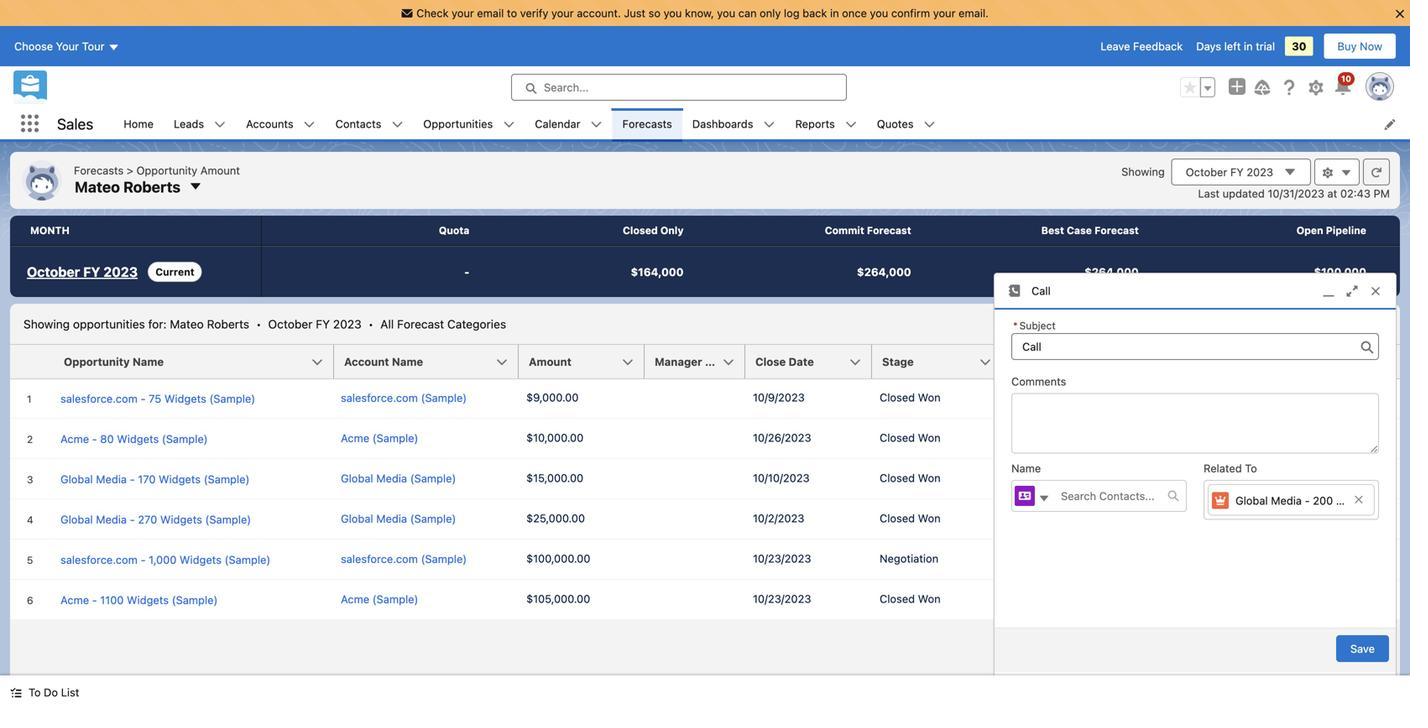Task type: describe. For each thing, give the bounding box(es) containing it.
subject
[[1020, 320, 1056, 332]]

negotiation
[[880, 552, 939, 565]]

dashboards
[[692, 118, 753, 130]]

log
[[784, 7, 800, 19]]

2 $264,000 button from the left
[[945, 247, 1173, 297]]

comments
[[1012, 375, 1067, 388]]

buy now button
[[1324, 33, 1397, 60]]

calendar
[[535, 118, 581, 130]]

reports
[[795, 118, 835, 130]]

best case forecast
[[1042, 225, 1139, 236]]

forecast category cell
[[1103, 345, 1235, 379]]

opportunities link
[[413, 108, 503, 139]]

dashboards list item
[[682, 108, 785, 139]]

probability (%) cell
[[1002, 345, 1103, 379]]

2023 inside row
[[103, 264, 138, 280]]

mateo roberts button
[[74, 176, 208, 197]]

manager judgment button
[[645, 345, 760, 379]]

opportunity name cell
[[54, 345, 344, 379]]

10/26/2023
[[753, 432, 811, 444]]

leads list item
[[164, 108, 236, 139]]

only
[[661, 225, 684, 236]]

commit
[[825, 225, 865, 236]]

opportunity name
[[64, 356, 164, 368]]

call
[[1032, 285, 1051, 297]]

calendar link
[[525, 108, 591, 139]]

closed won for 10/23/2023
[[880, 593, 941, 605]]

(%)
[[1074, 356, 1095, 368]]

name inside account name button
[[392, 356, 423, 368]]

won for 10/23/2023
[[918, 593, 941, 605]]

text default image for dashboards
[[764, 119, 775, 131]]

days left in trial
[[1197, 40, 1275, 53]]

$164,000
[[631, 266, 684, 278]]

search... button
[[511, 74, 847, 101]]

row number cell
[[10, 345, 54, 379]]

quotes
[[877, 118, 914, 130]]

1 vertical spatial roberts
[[207, 317, 249, 331]]

calendar list item
[[525, 108, 613, 139]]

save button
[[1336, 636, 1389, 662]]

10/9/2023
[[753, 391, 805, 404]]

won for 10/10/2023
[[918, 472, 941, 484]]

to do list
[[29, 686, 79, 699]]

verify
[[520, 7, 549, 19]]

owner full name button
[[1235, 345, 1360, 379]]

$164,000 button
[[490, 247, 717, 297]]

probability (%) button
[[1002, 345, 1103, 379]]

text default image for quotes
[[924, 119, 936, 131]]

text default image for contacts
[[392, 119, 403, 131]]

* subject
[[1013, 320, 1056, 332]]

row number image
[[10, 345, 54, 379]]

stage
[[882, 356, 914, 368]]

closed won for 10/9/2023
[[880, 391, 941, 404]]

quotes list item
[[867, 108, 946, 139]]

last
[[1198, 187, 1220, 200]]

2 • from the left
[[368, 317, 374, 331]]

contacts
[[336, 118, 381, 130]]

your
[[56, 40, 79, 53]]

october fy 2023 inside button
[[1186, 166, 1274, 178]]

buy now
[[1338, 40, 1383, 53]]

contacts list item
[[325, 108, 413, 139]]

to
[[507, 7, 517, 19]]

accounts
[[246, 118, 294, 130]]

won for 10/26/2023
[[918, 432, 941, 444]]

leave
[[1101, 40, 1130, 53]]

to inside call dialog
[[1245, 462, 1257, 475]]

buy
[[1338, 40, 1357, 53]]

choose your tour
[[14, 40, 105, 53]]

forecasts for forecasts > opportunity amount
[[74, 164, 124, 177]]

account name
[[344, 356, 423, 368]]

$100,000 button
[[1173, 247, 1400, 297]]

global media - 200 widgets (samp link
[[1208, 484, 1410, 516]]

dashboards link
[[682, 108, 764, 139]]

$9,000.00
[[526, 391, 579, 404]]

text default image inside reports list item
[[845, 119, 857, 131]]

forecast right the case
[[1095, 225, 1139, 236]]

forecast category
[[1113, 356, 1214, 368]]

can
[[739, 7, 757, 19]]

stage cell
[[872, 345, 1013, 379]]

2 $264,000 from the left
[[1085, 266, 1139, 278]]

owner full name cell
[[1235, 345, 1360, 379]]

media
[[1271, 495, 1302, 507]]

so
[[649, 7, 661, 19]]

1 you from the left
[[664, 7, 682, 19]]

all
[[380, 317, 394, 331]]

showing opportunities for: mateo roberts • october fy 2023 • all forecast categories
[[24, 317, 506, 331]]

roberts inside mateo roberts button
[[123, 178, 181, 196]]

updated
[[1223, 187, 1265, 200]]

opportunity inside button
[[64, 356, 130, 368]]

probability (%)
[[1013, 356, 1095, 368]]

list
[[61, 686, 79, 699]]

full
[[1283, 356, 1303, 368]]

showing for showing opportunities for: mateo roberts • october fy 2023 • all forecast categories
[[24, 317, 70, 331]]

case
[[1067, 225, 1092, 236]]

only
[[760, 7, 781, 19]]

owner full name
[[1245, 356, 1337, 368]]

forecast right all
[[397, 317, 444, 331]]

$25,000.00
[[526, 512, 585, 525]]

list containing home
[[114, 108, 1410, 139]]

text default image up at on the right top
[[1322, 167, 1334, 179]]

2 vertical spatial 2023
[[333, 317, 362, 331]]

contacts link
[[325, 108, 392, 139]]

200
[[1313, 495, 1333, 507]]

100% for 10/9/2023
[[1009, 392, 1038, 405]]

leave feedback
[[1101, 40, 1183, 53]]

02:43
[[1341, 187, 1371, 200]]

close date button
[[746, 345, 872, 379]]

10/31/2023
[[1268, 187, 1325, 200]]

quotes link
[[867, 108, 924, 139]]

categories
[[447, 317, 506, 331]]

text default image down the comments text box
[[1168, 490, 1180, 502]]

october fy 2023 button
[[1172, 159, 1311, 186]]

leave feedback link
[[1101, 40, 1183, 53]]

10/10/2023
[[753, 472, 810, 484]]

text default image up 02:43
[[1341, 167, 1353, 179]]

choose
[[14, 40, 53, 53]]

close
[[756, 356, 786, 368]]

2 your from the left
[[552, 7, 574, 19]]

1 vertical spatial in
[[1244, 40, 1253, 53]]

text default image right contacts image
[[1039, 493, 1050, 505]]

1 • from the left
[[256, 317, 262, 331]]

0 horizontal spatial in
[[830, 7, 839, 19]]

fy inside row
[[83, 264, 100, 280]]

month
[[30, 225, 70, 236]]

home
[[124, 118, 154, 130]]

$105,000.00
[[526, 593, 590, 605]]

text default image inside october fy 2023 button
[[1284, 165, 1297, 179]]

$100,000
[[1314, 266, 1367, 278]]

>
[[127, 164, 133, 177]]

(samp
[[1381, 495, 1410, 507]]



Task type: locate. For each thing, give the bounding box(es) containing it.
text default image inside 'dashboards' list item
[[764, 119, 775, 131]]

leads
[[174, 118, 204, 130]]

2 horizontal spatial you
[[870, 7, 888, 19]]

showing up row number image
[[24, 317, 70, 331]]

• left all
[[368, 317, 374, 331]]

1 horizontal spatial roberts
[[207, 317, 249, 331]]

text default image inside opportunities list item
[[503, 119, 515, 131]]

close date cell
[[746, 345, 882, 379]]

mateo inside button
[[75, 178, 120, 196]]

text default image for calendar
[[591, 119, 602, 131]]

name inside opportunity name button
[[133, 356, 164, 368]]

leads link
[[164, 108, 214, 139]]

1 horizontal spatial showing
[[1122, 165, 1165, 178]]

4 100% from the top
[[1009, 513, 1038, 526]]

0 horizontal spatial october
[[27, 264, 80, 280]]

1 horizontal spatial •
[[368, 317, 374, 331]]

3 closed won from the top
[[880, 472, 941, 484]]

in right 'left'
[[1244, 40, 1253, 53]]

2 vertical spatial october
[[268, 317, 313, 331]]

name down for:
[[133, 356, 164, 368]]

october fy 2023 up updated
[[1186, 166, 1274, 178]]

grid
[[10, 345, 1402, 621]]

october fy 2023 inside row
[[27, 264, 138, 280]]

accounts link
[[236, 108, 304, 139]]

1 horizontal spatial in
[[1244, 40, 1253, 53]]

text default image up the last updated 10/31/2023 at 02:43 pm
[[1284, 165, 1297, 179]]

mateo down forecasts > opportunity amount
[[75, 178, 120, 196]]

2 horizontal spatial your
[[933, 7, 956, 19]]

name
[[133, 356, 164, 368], [392, 356, 423, 368], [1306, 356, 1337, 368], [1012, 462, 1041, 475]]

october fy 2023 down month
[[27, 264, 138, 280]]

pipeline
[[1326, 225, 1367, 236]]

to do list button
[[0, 676, 89, 709]]

2023 up opportunities
[[103, 264, 138, 280]]

to right the related
[[1245, 462, 1257, 475]]

call dialog
[[994, 273, 1410, 676]]

0 vertical spatial mateo
[[75, 178, 120, 196]]

10 button
[[1333, 72, 1355, 97]]

1 horizontal spatial amount
[[529, 356, 572, 368]]

search...
[[544, 81, 589, 94]]

account name cell
[[334, 345, 529, 379]]

fy inside button
[[1231, 166, 1244, 178]]

in right back on the top right of page
[[830, 7, 839, 19]]

2 horizontal spatial october
[[1186, 166, 1228, 178]]

list
[[114, 108, 1410, 139]]

100% for 10/10/2023
[[1009, 473, 1038, 486]]

1 horizontal spatial to
[[1245, 462, 1257, 475]]

you right once
[[870, 7, 888, 19]]

0 vertical spatial october
[[1186, 166, 1228, 178]]

judgment
[[705, 356, 760, 368]]

2023 up updated
[[1247, 166, 1274, 178]]

• up opportunity name cell
[[256, 317, 262, 331]]

feedback
[[1133, 40, 1183, 53]]

closed won for 10/26/2023
[[880, 432, 941, 444]]

3 your from the left
[[933, 7, 956, 19]]

just
[[624, 7, 646, 19]]

check
[[417, 7, 449, 19]]

2 you from the left
[[717, 7, 736, 19]]

10
[[1341, 74, 1352, 84]]

for:
[[148, 317, 167, 331]]

do
[[44, 686, 58, 699]]

$264,000 button down best
[[945, 247, 1173, 297]]

probability
[[1013, 356, 1072, 368]]

10/23/2023 for negotiation
[[753, 552, 811, 565]]

0 horizontal spatial forecasts
[[74, 164, 124, 177]]

forecasts left >
[[74, 164, 124, 177]]

to inside to do list button
[[29, 686, 41, 699]]

0 vertical spatial to
[[1245, 462, 1257, 475]]

1 $264,000 from the left
[[857, 266, 911, 278]]

amount cell
[[519, 345, 655, 379]]

text default image right contacts
[[392, 119, 403, 131]]

1 vertical spatial opportunity
[[64, 356, 130, 368]]

text default image right reports
[[845, 119, 857, 131]]

forecast category button
[[1103, 345, 1235, 379]]

1 vertical spatial forecasts
[[74, 164, 124, 177]]

- down quota
[[464, 266, 470, 278]]

text default image
[[304, 119, 315, 131], [392, 119, 403, 131], [503, 119, 515, 131], [591, 119, 602, 131], [764, 119, 775, 131], [924, 119, 936, 131], [1341, 167, 1353, 179]]

roberts
[[123, 178, 181, 196], [207, 317, 249, 331]]

text default image inside accounts list item
[[304, 119, 315, 131]]

1 vertical spatial october fy 2023
[[27, 264, 138, 280]]

2 100% from the top
[[1009, 433, 1038, 445]]

choose your tour button
[[13, 33, 120, 60]]

0 horizontal spatial you
[[664, 7, 682, 19]]

$264,000 button down commit
[[717, 247, 945, 297]]

text default image right accounts
[[304, 119, 315, 131]]

text default image right 'calendar'
[[591, 119, 602, 131]]

100% inside cell
[[1009, 513, 1038, 526]]

text default image inside quotes list item
[[924, 119, 936, 131]]

account name button
[[334, 345, 519, 379]]

2 won from the top
[[918, 432, 941, 444]]

0 horizontal spatial showing
[[24, 317, 70, 331]]

save
[[1351, 643, 1375, 655]]

current
[[155, 266, 195, 278]]

amount up $9,000.00 on the left
[[529, 356, 572, 368]]

100% cell
[[1002, 500, 1103, 540]]

forecast right commit
[[867, 225, 911, 236]]

2 vertical spatial fy
[[316, 317, 330, 331]]

1 horizontal spatial october
[[268, 317, 313, 331]]

manager judgment cell
[[645, 345, 760, 379]]

2 horizontal spatial 2023
[[1247, 166, 1274, 178]]

name inside call dialog
[[1012, 462, 1041, 475]]

closed won
[[880, 391, 941, 404], [880, 432, 941, 444], [880, 472, 941, 484], [880, 512, 941, 525], [880, 593, 941, 605]]

accounts list item
[[236, 108, 325, 139]]

0 vertical spatial 10/23/2023
[[753, 552, 811, 565]]

cell
[[645, 379, 746, 419], [645, 419, 746, 459], [1103, 419, 1235, 459], [1235, 419, 1360, 459], [645, 459, 746, 500], [645, 500, 746, 540], [645, 540, 746, 580], [1002, 540, 1103, 580], [1103, 540, 1235, 580], [1235, 540, 1360, 580], [1360, 540, 1402, 580], [645, 580, 746, 620], [1002, 580, 1103, 620], [1103, 580, 1235, 620], [1235, 580, 1360, 620], [1360, 580, 1402, 620]]

1 100% from the top
[[1009, 392, 1038, 405]]

status
[[24, 317, 506, 331]]

4 won from the top
[[918, 512, 941, 525]]

amount inside button
[[529, 356, 572, 368]]

status containing showing opportunities for: mateo roberts
[[24, 317, 506, 331]]

text default image inside to do list button
[[10, 687, 22, 699]]

forecasts for forecasts
[[623, 118, 672, 130]]

confirm
[[891, 7, 930, 19]]

0 horizontal spatial roberts
[[123, 178, 181, 196]]

opportunity
[[136, 164, 197, 177], [64, 356, 130, 368]]

name right 'account'
[[392, 356, 423, 368]]

closed won for 10/10/2023
[[880, 472, 941, 484]]

forecasts inside forecasts link
[[623, 118, 672, 130]]

you right so
[[664, 7, 682, 19]]

quota
[[439, 225, 470, 236]]

2023 inside button
[[1247, 166, 1274, 178]]

$100,000.00
[[526, 552, 591, 565]]

1 vertical spatial to
[[29, 686, 41, 699]]

opportunity down opportunities
[[64, 356, 130, 368]]

2 10/23/2023 from the top
[[753, 593, 811, 605]]

0 horizontal spatial your
[[452, 7, 474, 19]]

2 closed won from the top
[[880, 432, 941, 444]]

1 vertical spatial amount
[[529, 356, 572, 368]]

0 vertical spatial forecasts
[[623, 118, 672, 130]]

None text field
[[1012, 333, 1379, 360]]

0 horizontal spatial opportunity
[[64, 356, 130, 368]]

forecasts down search... button
[[623, 118, 672, 130]]

your left email
[[452, 7, 474, 19]]

1 horizontal spatial forecasts
[[623, 118, 672, 130]]

0 horizontal spatial to
[[29, 686, 41, 699]]

1 closed won from the top
[[880, 391, 941, 404]]

your right verify
[[552, 7, 574, 19]]

3 you from the left
[[870, 7, 888, 19]]

forecast left category
[[1113, 356, 1161, 368]]

0 horizontal spatial 2023
[[103, 264, 138, 280]]

related
[[1204, 462, 1242, 475]]

1 vertical spatial showing
[[24, 317, 70, 331]]

at
[[1328, 187, 1338, 200]]

3 100% from the top
[[1009, 473, 1038, 486]]

0 vertical spatial 2023
[[1247, 166, 1274, 178]]

2023 left all
[[333, 317, 362, 331]]

forecast inside button
[[1113, 356, 1161, 368]]

0 vertical spatial in
[[830, 7, 839, 19]]

global
[[1236, 495, 1268, 507]]

1 horizontal spatial opportunity
[[136, 164, 197, 177]]

home link
[[114, 108, 164, 139]]

commit forecast
[[825, 225, 911, 236]]

1 vertical spatial fy
[[83, 264, 100, 280]]

fy
[[1231, 166, 1244, 178], [83, 264, 100, 280], [316, 317, 330, 331]]

action image
[[1360, 345, 1402, 379]]

opportunity name button
[[54, 345, 334, 379]]

-
[[464, 266, 470, 278], [1305, 495, 1310, 507]]

global media - 200 widgets (samp
[[1236, 495, 1410, 507]]

opportunity right >
[[136, 164, 197, 177]]

name up contacts image
[[1012, 462, 1041, 475]]

0 horizontal spatial amount
[[200, 164, 240, 177]]

$15,000.00
[[526, 472, 584, 484]]

last updated 10/31/2023 at 02:43 pm
[[1198, 187, 1390, 200]]

date
[[789, 356, 814, 368]]

1 $264,000 button from the left
[[717, 247, 945, 297]]

1 won from the top
[[918, 391, 941, 404]]

tour
[[82, 40, 105, 53]]

1 horizontal spatial -
[[1305, 495, 1310, 507]]

1 horizontal spatial 2023
[[333, 317, 362, 331]]

roberts up opportunity name cell
[[207, 317, 249, 331]]

know,
[[685, 7, 714, 19]]

text default image inside leads list item
[[214, 119, 226, 131]]

0 horizontal spatial october fy 2023
[[27, 264, 138, 280]]

text default image
[[214, 119, 226, 131], [845, 119, 857, 131], [1284, 165, 1297, 179], [1322, 167, 1334, 179], [1168, 490, 1180, 502], [1039, 493, 1050, 505], [10, 687, 22, 699]]

100% for 10/26/2023
[[1009, 433, 1038, 445]]

100% for 10/2/2023
[[1009, 513, 1038, 526]]

check your email to verify your account. just so you know, you can only log back in once you confirm your email.
[[417, 7, 989, 19]]

close date
[[756, 356, 814, 368]]

category
[[1163, 356, 1214, 368]]

0 vertical spatial amount
[[200, 164, 240, 177]]

reports list item
[[785, 108, 867, 139]]

closed won for 10/2/2023
[[880, 512, 941, 525]]

0 horizontal spatial mateo
[[75, 178, 120, 196]]

your left the email.
[[933, 7, 956, 19]]

once
[[842, 7, 867, 19]]

showing for showing
[[1122, 165, 1165, 178]]

text default image right quotes
[[924, 119, 936, 131]]

opportunities
[[423, 118, 493, 130]]

text default image for accounts
[[304, 119, 315, 131]]

0 horizontal spatial •
[[256, 317, 262, 331]]

action cell
[[1360, 345, 1402, 379]]

best
[[1042, 225, 1064, 236]]

won
[[918, 391, 941, 404], [918, 432, 941, 444], [918, 472, 941, 484], [918, 512, 941, 525], [918, 593, 941, 605]]

group
[[1180, 77, 1216, 97]]

now
[[1360, 40, 1383, 53]]

1 horizontal spatial october fy 2023
[[1186, 166, 1274, 178]]

$264,000
[[857, 266, 911, 278], [1085, 266, 1139, 278]]

1 10/23/2023 from the top
[[753, 552, 811, 565]]

1 vertical spatial mateo
[[170, 317, 204, 331]]

closed only
[[623, 225, 684, 236]]

0 horizontal spatial -
[[464, 266, 470, 278]]

won for 10/9/2023
[[918, 391, 941, 404]]

- inside the october fy 2023 row
[[464, 266, 470, 278]]

0 vertical spatial -
[[464, 266, 470, 278]]

fy left all
[[316, 317, 330, 331]]

text default image left reports
[[764, 119, 775, 131]]

10/23/2023 for closed won
[[753, 593, 811, 605]]

1 vertical spatial -
[[1305, 495, 1310, 507]]

fy up updated
[[1231, 166, 1244, 178]]

won for 10/2/2023
[[918, 512, 941, 525]]

$264,000 down best case forecast
[[1085, 266, 1139, 278]]

october fy 2023
[[1186, 166, 1274, 178], [27, 264, 138, 280]]

0 horizontal spatial fy
[[83, 264, 100, 280]]

email
[[477, 7, 504, 19]]

october inside october fy 2023 button
[[1186, 166, 1228, 178]]

left
[[1225, 40, 1241, 53]]

Comments text field
[[1012, 393, 1379, 454]]

$264,000 down commit forecast
[[857, 266, 911, 278]]

0 vertical spatial showing
[[1122, 165, 1165, 178]]

0 vertical spatial october fy 2023
[[1186, 166, 1274, 178]]

roberts down forecasts > opportunity amount
[[123, 178, 181, 196]]

5 won from the top
[[918, 593, 941, 605]]

1 horizontal spatial mateo
[[170, 317, 204, 331]]

text default image left do
[[10, 687, 22, 699]]

Name text field
[[1051, 481, 1168, 511]]

1 your from the left
[[452, 7, 474, 19]]

grid containing opportunity name
[[10, 345, 1402, 621]]

text default image right leads
[[214, 119, 226, 131]]

account.
[[577, 7, 621, 19]]

3 won from the top
[[918, 472, 941, 484]]

1 horizontal spatial you
[[717, 7, 736, 19]]

1 horizontal spatial fy
[[316, 317, 330, 331]]

amount button
[[519, 345, 645, 379]]

0 vertical spatial roberts
[[123, 178, 181, 196]]

name right full
[[1306, 356, 1337, 368]]

mateo roberts
[[75, 178, 181, 196]]

$10,000.00
[[526, 432, 584, 444]]

10/23/2023
[[753, 552, 811, 565], [753, 593, 811, 605]]

manager judgment
[[655, 356, 760, 368]]

5 closed won from the top
[[880, 593, 941, 605]]

october fy 2023 row
[[10, 246, 1400, 297]]

name inside owner full name button
[[1306, 356, 1337, 368]]

- left 200
[[1305, 495, 1310, 507]]

text default image inside calendar list item
[[591, 119, 602, 131]]

text default image inside contacts list item
[[392, 119, 403, 131]]

1 horizontal spatial $264,000
[[1085, 266, 1139, 278]]

mateo right for:
[[170, 317, 204, 331]]

october inside row
[[27, 264, 80, 280]]

1 horizontal spatial your
[[552, 7, 574, 19]]

fy up opportunities
[[83, 264, 100, 280]]

opportunities list item
[[413, 108, 525, 139]]

- inside call dialog
[[1305, 495, 1310, 507]]

to left do
[[29, 686, 41, 699]]

1 vertical spatial october
[[27, 264, 80, 280]]

0 vertical spatial opportunity
[[136, 164, 197, 177]]

you left can
[[717, 7, 736, 19]]

4 closed won from the top
[[880, 512, 941, 525]]

contacts image
[[1015, 486, 1035, 506]]

forecasts link
[[613, 108, 682, 139]]

reports link
[[785, 108, 845, 139]]

text default image left calendar link
[[503, 119, 515, 131]]

0 vertical spatial fy
[[1231, 166, 1244, 178]]

sales
[[57, 115, 93, 133]]

text default image for opportunities
[[503, 119, 515, 131]]

1 vertical spatial 2023
[[103, 264, 138, 280]]

october
[[1186, 166, 1228, 178], [27, 264, 80, 280], [268, 317, 313, 331]]

30
[[1292, 40, 1307, 53]]

0 horizontal spatial $264,000
[[857, 266, 911, 278]]

amount down leads list item
[[200, 164, 240, 177]]

showing up best case forecast
[[1122, 165, 1165, 178]]

email.
[[959, 7, 989, 19]]

2 horizontal spatial fy
[[1231, 166, 1244, 178]]

1 vertical spatial 10/23/2023
[[753, 593, 811, 605]]



Task type: vqa. For each thing, say whether or not it's contained in the screenshot.
fourth Closed Won from the top of the Grid containing Opportunity Name
yes



